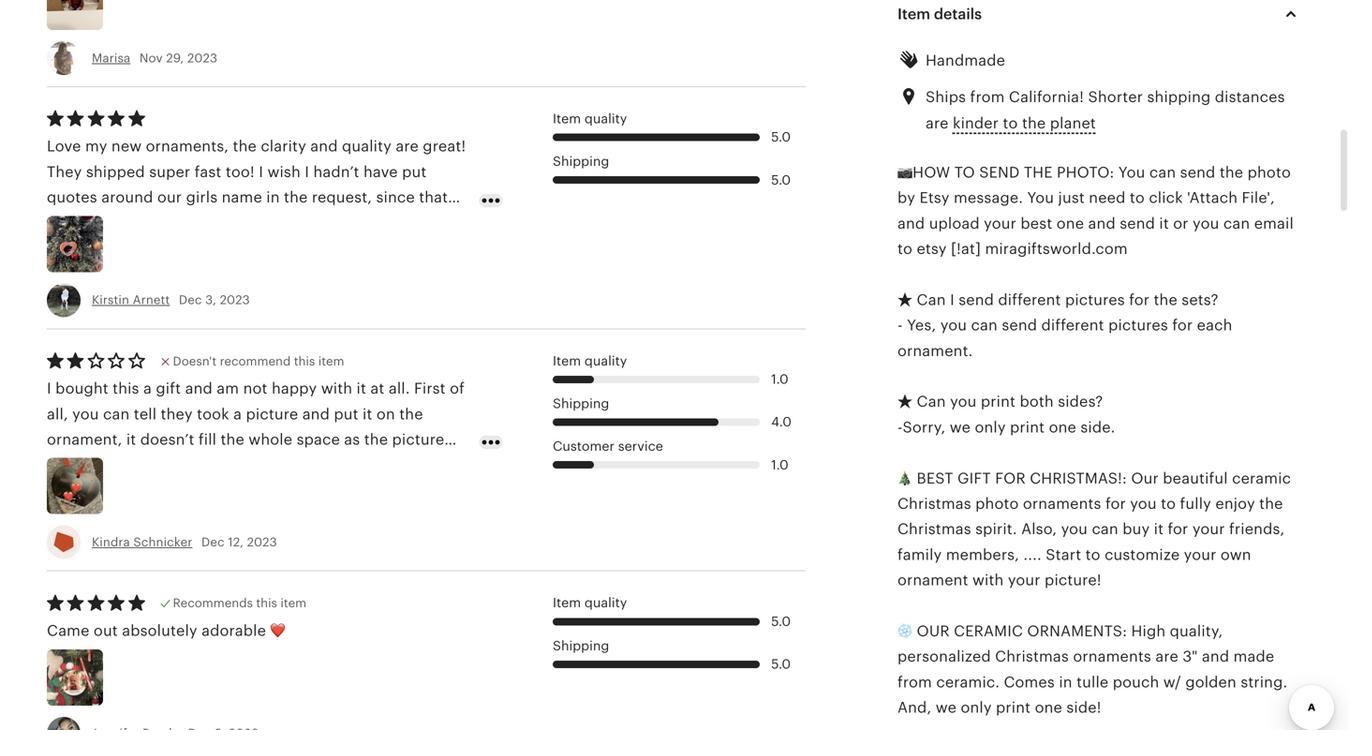 Task type: describe. For each thing, give the bounding box(es) containing it.
and down by in the top of the page
[[898, 215, 925, 232]]

gift
[[958, 470, 992, 487]]

kindra schnicker dec 12, 2023
[[92, 535, 277, 549]]

1 vertical spatial you
[[1028, 189, 1055, 206]]

your left own
[[1185, 546, 1217, 563]]

quotes
[[47, 189, 97, 206]]

1 vertical spatial of
[[137, 482, 152, 499]]

1.0 for item quality
[[772, 372, 789, 387]]

you down our
[[1131, 495, 1157, 512]]

are inside "❄️ our ceramic ornaments: high quality, personalized christmas ornaments are 3" and made from ceramic. comes in tulle pouch w/ golden string. and, we only print one side!"
[[1156, 648, 1179, 665]]

0 horizontal spatial that
[[297, 214, 326, 231]]

both
[[1020, 393, 1054, 410]]

❤️
[[270, 622, 286, 639]]

send down click
[[1120, 215, 1156, 232]]

view details of this review photo by kindra schnicker image
[[47, 458, 103, 514]]

3 item quality from the top
[[553, 595, 627, 610]]

hadn't
[[314, 163, 360, 180]]

are inside love my new ornaments, the clarity and quality are great! they shipped super fast too! i wish i hadn't have put quotes around our girls name in the request, since that showed up on the ornaments, but that was my fault. overall, great experience. would purchase again.
[[396, 138, 419, 155]]

kindra schnicker link
[[92, 535, 193, 549]]

to left fully
[[1161, 495, 1177, 512]]

side!
[[1067, 699, 1102, 716]]

shorter
[[1089, 89, 1144, 105]]

item inside dropdown button
[[898, 5, 931, 22]]

0 vertical spatial 2023
[[187, 51, 218, 65]]

christmas!:
[[1030, 470, 1128, 487]]

love
[[47, 138, 81, 155]]

experience.
[[150, 240, 236, 257]]

only inside "❄️ our ceramic ornaments: high quality, personalized christmas ornaments are 3" and made from ceramic. comes in tulle pouch w/ golden string. and, we only print one side!"
[[961, 699, 992, 716]]

to right start
[[1086, 546, 1101, 563]]

0 vertical spatial ornaments,
[[146, 138, 229, 155]]

shows.
[[47, 457, 97, 474]]

0 vertical spatial different
[[999, 291, 1062, 308]]

i bought this a gift and am not happy with it at all. first of all, you can tell they took a picture and put it on the ornament, it doesn't fill the whole space as the picture shows. second, the wording i had put on it covers up the face on one of the boys.
[[47, 380, 465, 499]]

face
[[47, 482, 78, 499]]

in inside love my new ornaments, the clarity and quality are great! they shipped super fast too! i wish i hadn't have put quotes around our girls name in the request, since that showed up on the ornaments, but that was my fault. overall, great experience. would purchase again.
[[266, 189, 280, 206]]

click
[[1150, 189, 1184, 206]]

purchase
[[291, 240, 358, 257]]

it up second,
[[126, 431, 136, 448]]

1 vertical spatial pictures
[[1109, 317, 1169, 334]]

one inside 📷how to send the photo:  you can send the photo by etsy message. you just need to click 'attach file', and upload your best one and send it or you can email to  etsy [!at] miragiftsworld.com
[[1057, 215, 1085, 232]]

0 vertical spatial that
[[419, 189, 448, 206]]

you inside ★ can i send different pictures for the sets? - yes, you can send different pictures for each ornament.
[[941, 317, 968, 334]]

overall,
[[47, 240, 104, 257]]

i right wish
[[305, 163, 309, 180]]

0 vertical spatial item
[[318, 354, 344, 368]]

ceramic.
[[937, 674, 1000, 691]]

golden
[[1186, 674, 1237, 691]]

customer service
[[553, 439, 664, 454]]

also,
[[1022, 521, 1058, 538]]

your inside 📷how to send the photo:  you can send the photo by etsy message. you just need to click 'attach file', and upload your best one and send it or you can email to  etsy [!at] miragiftsworld.com
[[984, 215, 1017, 232]]

kirstin
[[92, 293, 129, 307]]

recommends this item
[[173, 596, 307, 610]]

took
[[197, 406, 229, 423]]

showed
[[47, 214, 104, 231]]

quality,
[[1170, 623, 1224, 640]]

customize
[[1105, 546, 1180, 563]]

the down wish
[[284, 189, 308, 206]]

fault.
[[389, 214, 426, 231]]

fully
[[1181, 495, 1212, 512]]

sides?
[[1058, 393, 1104, 410]]

it inside 📷how to send the photo:  you can send the photo by etsy message. you just need to click 'attach file', and upload your best one and send it or you can email to  etsy [!at] miragiftsworld.com
[[1160, 215, 1170, 232]]

service
[[618, 439, 664, 454]]

2 5.0 from the top
[[772, 172, 791, 187]]

message.
[[954, 189, 1024, 206]]

the
[[1024, 164, 1053, 181]]

own
[[1221, 546, 1252, 563]]

pouch
[[1113, 674, 1160, 691]]

kinder
[[953, 115, 999, 132]]

❄️ our ceramic ornaments: high quality, personalized christmas ornaments are 3" and made from ceramic. comes in tulle pouch w/ golden string. and, we only print one side!
[[898, 623, 1288, 716]]

and down need
[[1089, 215, 1116, 232]]

ornaments inside 🎄 best gift for christmas!: our beautiful ceramic christmas photo ornaments  for you to fully enjoy the christmas spirit. also, you can buy it for your friends, family members, .... start to customize your own ornament with your picture!
[[1024, 495, 1102, 512]]

2 vertical spatial this
[[256, 596, 277, 610]]

📷how to send the photo:  you can send the photo by etsy message. you just need to click 'attach file', and upload your best one and send it or you can email to  etsy [!at] miragiftsworld.com
[[898, 164, 1294, 257]]

ornament,
[[47, 431, 122, 448]]

nov
[[140, 51, 163, 65]]

the inside button
[[1023, 115, 1046, 132]]

friends,
[[1230, 521, 1285, 538]]

we inside ★ can you print both sides? -sorry, we only print one side.
[[950, 419, 971, 436]]

on right face
[[83, 482, 101, 499]]

1 vertical spatial christmas
[[898, 521, 972, 538]]

to left click
[[1130, 189, 1145, 206]]

second,
[[101, 457, 162, 474]]

shipping
[[1148, 89, 1211, 105]]

3"
[[1183, 648, 1198, 665]]

out
[[94, 622, 118, 639]]

quality for the view details of this review photo by kirstin arnett
[[585, 111, 627, 126]]

came
[[47, 622, 90, 639]]

with inside i bought this a gift and am not happy with it at all. first of all, you can tell they took a picture and put it on the ornament, it doesn't fill the whole space as the picture shows. second, the wording i had put on it covers up the face on one of the boys.
[[321, 380, 353, 397]]

string.
[[1241, 674, 1288, 691]]

item for view details of this review photo by jennifer parola
[[553, 595, 581, 610]]

🎄
[[898, 470, 913, 487]]

name
[[222, 189, 262, 206]]

or
[[1174, 215, 1189, 232]]

the right as in the left bottom of the page
[[364, 431, 388, 448]]

best
[[1021, 215, 1053, 232]]

item details
[[898, 5, 982, 22]]

1.0 for customer service
[[772, 457, 789, 472]]

- inside ★ can you print both sides? -sorry, we only print one side.
[[898, 419, 903, 436]]

tell
[[134, 406, 157, 423]]

each
[[1198, 317, 1233, 334]]

etsy
[[917, 240, 947, 257]]

not
[[243, 380, 268, 397]]

we inside "❄️ our ceramic ornaments: high quality, personalized christmas ornaments are 3" and made from ceramic. comes in tulle pouch w/ golden string. and, we only print one side!"
[[936, 699, 957, 716]]

can down file',
[[1224, 215, 1251, 232]]

[!at]
[[951, 240, 981, 257]]

up inside i bought this a gift and am not happy with it at all. first of all, you can tell they took a picture and put it on the ornament, it doesn't fill the whole space as the picture shows. second, the wording i had put on it covers up the face on one of the boys.
[[416, 457, 435, 474]]

the right covers
[[439, 457, 463, 474]]

girls
[[186, 189, 218, 206]]

ornaments:
[[1028, 623, 1128, 640]]

and inside "❄️ our ceramic ornaments: high quality, personalized christmas ornaments are 3" and made from ceramic. comes in tulle pouch w/ golden string. and, we only print one side!"
[[1203, 648, 1230, 665]]

photo:
[[1057, 164, 1115, 181]]

handmade
[[926, 52, 1006, 69]]

best
[[917, 470, 954, 487]]

would
[[240, 240, 287, 257]]

etsy
[[920, 189, 950, 206]]

the right fill
[[221, 431, 245, 448]]

on inside love my new ornaments, the clarity and quality are great! they shipped super fast too! i wish i hadn't have put quotes around our girls name in the request, since that showed up on the ornaments, but that was my fault. overall, great experience. would purchase again.
[[131, 214, 150, 231]]

ships from california! shorter shipping distances are
[[926, 89, 1286, 132]]

shipping for love my new ornaments, the clarity and quality are great! they shipped super fast too! i wish i hadn't have put quotes around our girls name in the request, since that showed up on the ornaments, but that was my fault. overall, great experience. would purchase again.
[[553, 154, 610, 169]]

12,
[[228, 535, 244, 549]]

2023 for gift
[[247, 535, 277, 549]]

from inside ships from california! shorter shipping distances are
[[971, 89, 1005, 105]]

to left etsy
[[898, 240, 913, 257]]

your down fully
[[1193, 521, 1226, 538]]

ceramic
[[1233, 470, 1292, 487]]

0 vertical spatial print
[[981, 393, 1016, 410]]

enjoy
[[1216, 495, 1256, 512]]

you up start
[[1062, 521, 1088, 538]]

the left boys.
[[156, 482, 180, 499]]

quality for 'view details of this review photo by kindra schnicker'
[[585, 353, 627, 368]]

this for bought
[[113, 380, 139, 397]]

item details button
[[881, 0, 1320, 36]]

but
[[269, 214, 293, 231]]

3 5.0 from the top
[[772, 614, 791, 629]]

around
[[101, 189, 153, 206]]

sorry,
[[903, 419, 946, 436]]

kirstin arnett link
[[92, 293, 170, 307]]

the down doesn't
[[166, 457, 190, 474]]

it inside 🎄 best gift for christmas!: our beautiful ceramic christmas photo ornaments  for you to fully enjoy the christmas spirit. also, you can buy it for your friends, family members, .... start to customize your own ornament with your picture!
[[1155, 521, 1164, 538]]

wording
[[194, 457, 254, 474]]

1 vertical spatial different
[[1042, 317, 1105, 334]]

1 vertical spatial print
[[1011, 419, 1045, 436]]

one inside i bought this a gift and am not happy with it at all. first of all, you can tell they took a picture and put it on the ornament, it doesn't fill the whole space as the picture shows. second, the wording i had put on it covers up the face on one of the boys.
[[105, 482, 133, 499]]

★ can i send different pictures for the sets? - yes, you can send different pictures for each ornament.
[[898, 291, 1233, 359]]

'attach
[[1188, 189, 1238, 206]]

item for 'view details of this review photo by kindra schnicker'
[[553, 353, 581, 368]]

1 horizontal spatial picture
[[392, 431, 445, 448]]

you inside 📷how to send the photo:  you can send the photo by etsy message. you just need to click 'attach file', and upload your best one and send it or you can email to  etsy [!at] miragiftsworld.com
[[1193, 215, 1220, 232]]

for left sets?
[[1130, 291, 1150, 308]]

picture!
[[1045, 572, 1102, 589]]

boys.
[[184, 482, 223, 499]]



Task type: vqa. For each thing, say whether or not it's contained in the screenshot.
"Selling online" in the top of the page
no



Task type: locate. For each thing, give the bounding box(es) containing it.
1 vertical spatial up
[[416, 457, 435, 474]]

on down as in the left bottom of the page
[[327, 457, 346, 474]]

send
[[1181, 164, 1216, 181], [1120, 215, 1156, 232], [959, 291, 995, 308], [1002, 317, 1038, 334]]

0 horizontal spatial a
[[143, 380, 152, 397]]

print down the comes
[[996, 699, 1031, 716]]

2 1.0 from the top
[[772, 457, 789, 472]]

at
[[371, 380, 385, 397]]

whole
[[249, 431, 293, 448]]

you down ornament.
[[951, 393, 977, 410]]

1 horizontal spatial this
[[256, 596, 277, 610]]

2023 right 29,
[[187, 51, 218, 65]]

1.0
[[772, 372, 789, 387], [772, 457, 789, 472]]

1 vertical spatial my
[[363, 214, 385, 231]]

i inside ★ can i send different pictures for the sets? - yes, you can send different pictures for each ornament.
[[951, 291, 955, 308]]

2 item quality from the top
[[553, 353, 627, 368]]

1 ★ from the top
[[898, 291, 913, 308]]

0 horizontal spatial up
[[108, 214, 127, 231]]

on
[[131, 214, 150, 231], [377, 406, 395, 423], [327, 457, 346, 474], [83, 482, 101, 499]]

item right the recommend at the left of the page
[[318, 354, 344, 368]]

0 vertical spatial shipping
[[553, 154, 610, 169]]

up inside love my new ornaments, the clarity and quality are great! they shipped super fast too! i wish i hadn't have put quotes around our girls name in the request, since that showed up on the ornaments, but that was my fault. overall, great experience. would purchase again.
[[108, 214, 127, 231]]

photo inside 📷how to send the photo:  you can send the photo by etsy message. you just need to click 'attach file', and upload your best one and send it or you can email to  etsy [!at] miragiftsworld.com
[[1248, 164, 1292, 181]]

that up purchase
[[297, 214, 326, 231]]

view details of this review photo by marisa image
[[47, 0, 103, 30]]

1 shipping from the top
[[553, 154, 610, 169]]

1 5.0 from the top
[[772, 130, 791, 145]]

2 vertical spatial shipping
[[553, 638, 610, 653]]

they
[[161, 406, 193, 423]]

for down sets?
[[1173, 317, 1193, 334]]

0 vertical spatial -
[[898, 317, 903, 334]]

0 horizontal spatial from
[[898, 674, 933, 691]]

1.0 up 4.0
[[772, 372, 789, 387]]

one inside ★ can you print both sides? -sorry, we only print one side.
[[1049, 419, 1077, 436]]

one down second,
[[105, 482, 133, 499]]

christmas down best
[[898, 495, 972, 512]]

the inside 📷how to send the photo:  you can send the photo by etsy message. you just need to click 'attach file', and upload your best one and send it or you can email to  etsy [!at] miragiftsworld.com
[[1220, 164, 1244, 181]]

item
[[898, 5, 931, 22], [553, 111, 581, 126], [553, 353, 581, 368], [553, 595, 581, 610]]

1 can from the top
[[917, 291, 946, 308]]

on down at
[[377, 406, 395, 423]]

🎄 best gift for christmas!: our beautiful ceramic christmas photo ornaments  for you to fully enjoy the christmas spirit. also, you can buy it for your friends, family members, .... start to customize your own ornament with your picture!
[[898, 470, 1292, 589]]

2023 for the
[[220, 293, 250, 307]]

photo for also,
[[976, 495, 1019, 512]]

are down ships
[[926, 115, 949, 132]]

send down [!at]
[[959, 291, 995, 308]]

different up sides? in the right of the page
[[1042, 317, 1105, 334]]

great!
[[423, 138, 466, 155]]

with left at
[[321, 380, 353, 397]]

1 vertical spatial we
[[936, 699, 957, 716]]

2 shipping from the top
[[553, 396, 610, 411]]

arnett
[[133, 293, 170, 307]]

view details of this review photo by kirstin arnett image
[[47, 216, 103, 272]]

can for i
[[917, 291, 946, 308]]

you inside ★ can you print both sides? -sorry, we only print one side.
[[951, 393, 977, 410]]

2 vertical spatial 2023
[[247, 535, 277, 549]]

photo inside 🎄 best gift for christmas!: our beautiful ceramic christmas photo ornaments  for you to fully enjoy the christmas spirit. also, you can buy it for your friends, family members, .... start to customize your own ornament with your picture!
[[976, 495, 1019, 512]]

up
[[108, 214, 127, 231], [416, 457, 435, 474]]

★ inside ★ can i send different pictures for the sets? - yes, you can send different pictures for each ornament.
[[898, 291, 913, 308]]

put down space
[[298, 457, 323, 474]]

i down [!at]
[[951, 291, 955, 308]]

send up both
[[1002, 317, 1038, 334]]

can up click
[[1150, 164, 1177, 181]]

we right sorry,
[[950, 419, 971, 436]]

0 vertical spatial this
[[294, 354, 315, 368]]

1 vertical spatial -
[[898, 419, 903, 436]]

1 item quality from the top
[[553, 111, 627, 126]]

- inside ★ can i send different pictures for the sets? - yes, you can send different pictures for each ornament.
[[898, 317, 903, 334]]

picture up whole
[[246, 406, 298, 423]]

since
[[376, 189, 415, 206]]

are left 3"
[[1156, 648, 1179, 665]]

0 vertical spatial up
[[108, 214, 127, 231]]

1 horizontal spatial up
[[416, 457, 435, 474]]

can up sorry,
[[917, 393, 946, 410]]

1 horizontal spatial are
[[926, 115, 949, 132]]

you up need
[[1119, 164, 1146, 181]]

and down doesn't
[[185, 380, 213, 397]]

ornaments inside "❄️ our ceramic ornaments: high quality, personalized christmas ornaments are 3" and made from ceramic. comes in tulle pouch w/ golden string. and, we only print one side!"
[[1074, 648, 1152, 665]]

1 horizontal spatial with
[[973, 572, 1004, 589]]

can inside i bought this a gift and am not happy with it at all. first of all, you can tell they took a picture and put it on the ornament, it doesn't fill the whole space as the picture shows. second, the wording i had put on it covers up the face on one of the boys.
[[103, 406, 130, 423]]

my left new
[[85, 138, 107, 155]]

1 - from the top
[[898, 317, 903, 334]]

our
[[917, 623, 950, 640]]

0 vertical spatial my
[[85, 138, 107, 155]]

0 horizontal spatial item
[[281, 596, 307, 610]]

2 horizontal spatial this
[[294, 354, 315, 368]]

1 horizontal spatial my
[[363, 214, 385, 231]]

miragiftsworld.com
[[986, 240, 1128, 257]]

doesn't recommend this item
[[173, 354, 344, 368]]

item for the view details of this review photo by kirstin arnett
[[553, 111, 581, 126]]

ornaments up tulle
[[1074, 648, 1152, 665]]

only inside ★ can you print both sides? -sorry, we only print one side.
[[975, 419, 1006, 436]]

1 vertical spatial with
[[973, 572, 1004, 589]]

5.0
[[772, 130, 791, 145], [772, 172, 791, 187], [772, 614, 791, 629], [772, 657, 791, 672]]

are inside ships from california! shorter shipping distances are
[[926, 115, 949, 132]]

0 vertical spatial put
[[402, 163, 427, 180]]

1 vertical spatial ★
[[898, 393, 913, 410]]

one down just
[[1057, 215, 1085, 232]]

have
[[364, 163, 398, 180]]

in inside "❄️ our ceramic ornaments: high quality, personalized christmas ornaments are 3" and made from ceramic. comes in tulle pouch w/ golden string. and, we only print one side!"
[[1060, 674, 1073, 691]]

one down the comes
[[1035, 699, 1063, 716]]

1 horizontal spatial put
[[334, 406, 359, 423]]

1 horizontal spatial of
[[450, 380, 465, 397]]

your down ....
[[1008, 572, 1041, 589]]

0 horizontal spatial photo
[[976, 495, 1019, 512]]

california!
[[1009, 89, 1085, 105]]

kirstin arnett dec 3, 2023
[[92, 293, 250, 307]]

1 vertical spatial this
[[113, 380, 139, 397]]

doesn't
[[140, 431, 195, 448]]

my up again.
[[363, 214, 385, 231]]

1 1.0 from the top
[[772, 372, 789, 387]]

0 vertical spatial item quality
[[553, 111, 627, 126]]

the down all.
[[400, 406, 423, 423]]

print inside "❄️ our ceramic ornaments: high quality, personalized christmas ornaments are 3" and made from ceramic. comes in tulle pouch w/ golden string. and, we only print one side!"
[[996, 699, 1031, 716]]

pictures left each
[[1109, 317, 1169, 334]]

our
[[1132, 470, 1159, 487]]

can
[[1150, 164, 1177, 181], [1224, 215, 1251, 232], [972, 317, 998, 334], [103, 406, 130, 423], [1092, 521, 1119, 538]]

personalized
[[898, 648, 992, 665]]

and up the hadn't
[[311, 138, 338, 155]]

dec
[[179, 293, 202, 307], [202, 535, 225, 549]]

0 vertical spatial a
[[143, 380, 152, 397]]

this for recommend
[[294, 354, 315, 368]]

ornaments down christmas!: in the right of the page
[[1024, 495, 1102, 512]]

all,
[[47, 406, 68, 423]]

start
[[1046, 546, 1082, 563]]

can inside ★ can you print both sides? -sorry, we only print one side.
[[917, 393, 946, 410]]

item quality for i bought this a gift and am not happy with it at all. first of all, you can tell they took a picture and put it on the ornament, it doesn't fill the whole space as the picture shows. second, the wording i had put on it covers up the face on one of the boys.
[[553, 353, 627, 368]]

1 vertical spatial item quality
[[553, 353, 627, 368]]

item
[[318, 354, 344, 368], [281, 596, 307, 610]]

you up ornament.
[[941, 317, 968, 334]]

0 vertical spatial can
[[917, 291, 946, 308]]

2 ★ from the top
[[898, 393, 913, 410]]

shipping for i bought this a gift and am not happy with it at all. first of all, you can tell they took a picture and put it on the ornament, it doesn't fill the whole space as the picture shows. second, the wording i had put on it covers up the face on one of the boys.
[[553, 396, 610, 411]]

item up ❤️
[[281, 596, 307, 610]]

2 horizontal spatial put
[[402, 163, 427, 180]]

2 - from the top
[[898, 419, 903, 436]]

and right 3"
[[1203, 648, 1230, 665]]

only
[[975, 419, 1006, 436], [961, 699, 992, 716]]

0 horizontal spatial with
[[321, 380, 353, 397]]

to inside button
[[1003, 115, 1019, 132]]

w/
[[1164, 674, 1182, 691]]

2 horizontal spatial are
[[1156, 648, 1179, 665]]

ornaments, down 'name'
[[182, 214, 265, 231]]

for down fully
[[1168, 521, 1189, 538]]

3 shipping from the top
[[553, 638, 610, 653]]

can up ornament.
[[972, 317, 998, 334]]

shipped
[[86, 163, 145, 180]]

christmas inside "❄️ our ceramic ornaments: high quality, personalized christmas ornaments are 3" and made from ceramic. comes in tulle pouch w/ golden string. and, we only print one side!"
[[996, 648, 1069, 665]]

ornament.
[[898, 342, 973, 359]]

the down the "ceramic"
[[1260, 495, 1284, 512]]

the up 'attach
[[1220, 164, 1244, 181]]

0 vertical spatial of
[[450, 380, 465, 397]]

item quality for love my new ornaments, the clarity and quality are great! they shipped super fast too! i wish i hadn't have put quotes around our girls name in the request, since that showed up on the ornaments, but that was my fault. overall, great experience. would purchase again.
[[553, 111, 627, 126]]

ornament
[[898, 572, 969, 589]]

it
[[1160, 215, 1170, 232], [357, 380, 367, 397], [363, 406, 373, 423], [126, 431, 136, 448], [350, 457, 360, 474], [1155, 521, 1164, 538]]

2 can from the top
[[917, 393, 946, 410]]

0 vertical spatial ★
[[898, 291, 913, 308]]

can inside ★ can i send different pictures for the sets? - yes, you can send different pictures for each ornament.
[[917, 291, 946, 308]]

it right the buy
[[1155, 521, 1164, 538]]

2 vertical spatial put
[[298, 457, 323, 474]]

up right covers
[[416, 457, 435, 474]]

0 vertical spatial pictures
[[1066, 291, 1126, 308]]

with inside 🎄 best gift for christmas!: our beautiful ceramic christmas photo ornaments  for you to fully enjoy the christmas spirit. also, you can buy it for your friends, family members, .... start to customize your own ornament with your picture!
[[973, 572, 1004, 589]]

details
[[934, 5, 982, 22]]

1 horizontal spatial from
[[971, 89, 1005, 105]]

0 horizontal spatial of
[[137, 482, 152, 499]]

1 vertical spatial dec
[[202, 535, 225, 549]]

0 vertical spatial are
[[926, 115, 949, 132]]

1 vertical spatial item
[[281, 596, 307, 610]]

★
[[898, 291, 913, 308], [898, 393, 913, 410]]

1 vertical spatial 1.0
[[772, 457, 789, 472]]

fill
[[199, 431, 217, 448]]

my
[[85, 138, 107, 155], [363, 214, 385, 231]]

print down both
[[1011, 419, 1045, 436]]

the up too!
[[233, 138, 257, 155]]

1 vertical spatial ornaments,
[[182, 214, 265, 231]]

print left both
[[981, 393, 1016, 410]]

0 horizontal spatial my
[[85, 138, 107, 155]]

shipping
[[553, 154, 610, 169], [553, 396, 610, 411], [553, 638, 610, 653]]

are up have
[[396, 138, 419, 155]]

i up all,
[[47, 380, 51, 397]]

1 vertical spatial put
[[334, 406, 359, 423]]

0 vertical spatial dec
[[179, 293, 202, 307]]

it left at
[[357, 380, 367, 397]]

different down miragiftsworld.com
[[999, 291, 1062, 308]]

yes,
[[907, 317, 937, 334]]

0 vertical spatial in
[[266, 189, 280, 206]]

can inside ★ can i send different pictures for the sets? - yes, you can send different pictures for each ornament.
[[972, 317, 998, 334]]

for
[[1130, 291, 1150, 308], [1173, 317, 1193, 334], [1106, 495, 1127, 512], [1168, 521, 1189, 538]]

1 horizontal spatial you
[[1119, 164, 1146, 181]]

just
[[1059, 189, 1085, 206]]

2 vertical spatial item quality
[[553, 595, 627, 610]]

i right too!
[[259, 163, 263, 180]]

2 vertical spatial print
[[996, 699, 1031, 716]]

0 horizontal spatial are
[[396, 138, 419, 155]]

the inside 🎄 best gift for christmas!: our beautiful ceramic christmas photo ornaments  for you to fully enjoy the christmas spirit. also, you can buy it for your friends, family members, .... start to customize your own ornament with your picture!
[[1260, 495, 1284, 512]]

the down california!
[[1023, 115, 1046, 132]]

it down as in the left bottom of the page
[[350, 457, 360, 474]]

0 horizontal spatial you
[[1028, 189, 1055, 206]]

came out absolutely adorable ❤️
[[47, 622, 286, 639]]

1 vertical spatial can
[[917, 393, 946, 410]]

email
[[1255, 215, 1294, 232]]

view details of this review photo by jennifer parola image
[[47, 649, 103, 706]]

1 horizontal spatial that
[[419, 189, 448, 206]]

only up gift
[[975, 419, 1006, 436]]

can inside 🎄 best gift for christmas!: our beautiful ceramic christmas photo ornaments  for you to fully enjoy the christmas spirit. also, you can buy it for your friends, family members, .... start to customize your own ornament with your picture!
[[1092, 521, 1119, 538]]

marisa
[[92, 51, 131, 65]]

send up 'attach
[[1181, 164, 1216, 181]]

the down our
[[154, 214, 177, 231]]

kindra
[[92, 535, 130, 549]]

first
[[414, 380, 446, 397]]

in left tulle
[[1060, 674, 1073, 691]]

★ inside ★ can you print both sides? -sorry, we only print one side.
[[898, 393, 913, 410]]

1 vertical spatial are
[[396, 138, 419, 155]]

this inside i bought this a gift and am not happy with it at all. first of all, you can tell they took a picture and put it on the ornament, it doesn't fill the whole space as the picture shows. second, the wording i had put on it covers up the face on one of the boys.
[[113, 380, 139, 397]]

29,
[[166, 51, 184, 65]]

and up space
[[302, 406, 330, 423]]

christmas up the family
[[898, 521, 972, 538]]

dec left 12,
[[202, 535, 225, 549]]

quality for view details of this review photo by jennifer parola
[[585, 595, 627, 610]]

that up 'fault.'
[[419, 189, 448, 206]]

0 horizontal spatial this
[[113, 380, 139, 397]]

you right "or"
[[1193, 215, 1220, 232]]

doesn't
[[173, 354, 217, 368]]

1 horizontal spatial in
[[1060, 674, 1073, 691]]

one inside "❄️ our ceramic ornaments: high quality, personalized christmas ornaments are 3" and made from ceramic. comes in tulle pouch w/ golden string. and, we only print one side!"
[[1035, 699, 1063, 716]]

2 vertical spatial christmas
[[996, 648, 1069, 665]]

0 vertical spatial only
[[975, 419, 1006, 436]]

kinder to the planet button
[[953, 110, 1097, 137]]

with down members,
[[973, 572, 1004, 589]]

from up "kinder"
[[971, 89, 1005, 105]]

side.
[[1081, 419, 1116, 436]]

covers
[[364, 457, 412, 474]]

you down the
[[1028, 189, 1055, 206]]

0 horizontal spatial picture
[[246, 406, 298, 423]]

a
[[143, 380, 152, 397], [234, 406, 242, 423]]

1 vertical spatial in
[[1060, 674, 1073, 691]]

0 vertical spatial christmas
[[898, 495, 972, 512]]

spirit.
[[976, 521, 1018, 538]]

3,
[[205, 293, 217, 307]]

1 vertical spatial a
[[234, 406, 242, 423]]

beautiful
[[1164, 470, 1229, 487]]

0 vertical spatial from
[[971, 89, 1005, 105]]

1 vertical spatial only
[[961, 699, 992, 716]]

dec for i
[[202, 535, 225, 549]]

marisa link
[[92, 51, 131, 65]]

your down message.
[[984, 215, 1017, 232]]

0 vertical spatial photo
[[1248, 164, 1292, 181]]

★ for ★ can you print both sides? -sorry, we only print one side.
[[898, 393, 913, 410]]

of right 'first'
[[450, 380, 465, 397]]

1 vertical spatial photo
[[976, 495, 1019, 512]]

2 vertical spatial are
[[1156, 648, 1179, 665]]

1 horizontal spatial photo
[[1248, 164, 1292, 181]]

1 vertical spatial picture
[[392, 431, 445, 448]]

tulle
[[1077, 674, 1109, 691]]

you up ornament,
[[72, 406, 99, 423]]

dec for great
[[179, 293, 202, 307]]

0 vertical spatial you
[[1119, 164, 1146, 181]]

this
[[294, 354, 315, 368], [113, 380, 139, 397], [256, 596, 277, 610]]

super
[[149, 163, 191, 180]]

you
[[1193, 215, 1220, 232], [941, 317, 968, 334], [951, 393, 977, 410], [72, 406, 99, 423], [1131, 495, 1157, 512], [1062, 521, 1088, 538]]

put up as in the left bottom of the page
[[334, 406, 359, 423]]

in up but
[[266, 189, 280, 206]]

★ up yes,
[[898, 291, 913, 308]]

0 vertical spatial ornaments
[[1024, 495, 1102, 512]]

from inside "❄️ our ceramic ornaments: high quality, personalized christmas ornaments are 3" and made from ceramic. comes in tulle pouch w/ golden string. and, we only print one side!"
[[898, 674, 933, 691]]

4 5.0 from the top
[[772, 657, 791, 672]]

put inside love my new ornaments, the clarity and quality are great! they shipped super fast too! i wish i hadn't have put quotes around our girls name in the request, since that showed up on the ornaments, but that was my fault. overall, great experience. would purchase again.
[[402, 163, 427, 180]]

it down at
[[363, 406, 373, 423]]

you inside i bought this a gift and am not happy with it at all. first of all, you can tell they took a picture and put it on the ornament, it doesn't fill the whole space as the picture shows. second, the wording i had put on it covers up the face on one of the boys.
[[72, 406, 99, 423]]

0 horizontal spatial in
[[266, 189, 280, 206]]

0 horizontal spatial put
[[298, 457, 323, 474]]

can left the buy
[[1092, 521, 1119, 538]]

0 vertical spatial 1.0
[[772, 372, 789, 387]]

christmas
[[898, 495, 972, 512], [898, 521, 972, 538], [996, 648, 1069, 665]]

we right and,
[[936, 699, 957, 716]]

this up happy
[[294, 354, 315, 368]]

customer
[[553, 439, 615, 454]]

love my new ornaments, the clarity and quality are great! they shipped super fast too! i wish i hadn't have put quotes around our girls name in the request, since that showed up on the ornaments, but that was my fault. overall, great experience. would purchase again.
[[47, 138, 466, 257]]

new
[[111, 138, 142, 155]]

space
[[297, 431, 340, 448]]

1 horizontal spatial a
[[234, 406, 242, 423]]

can for you
[[917, 393, 946, 410]]

0 vertical spatial we
[[950, 419, 971, 436]]

you
[[1119, 164, 1146, 181], [1028, 189, 1055, 206]]

i left had
[[258, 457, 263, 474]]

it left "or"
[[1160, 215, 1170, 232]]

by
[[898, 189, 916, 206]]

the left sets?
[[1154, 291, 1178, 308]]

and inside love my new ornaments, the clarity and quality are great! they shipped super fast too! i wish i hadn't have put quotes around our girls name in the request, since that showed up on the ornaments, but that was my fault. overall, great experience. would purchase again.
[[311, 138, 338, 155]]

2023 right 12,
[[247, 535, 277, 549]]

1 horizontal spatial item
[[318, 354, 344, 368]]

a right took
[[234, 406, 242, 423]]

the inside ★ can i send different pictures for the sets? - yes, you can send different pictures for each ornament.
[[1154, 291, 1178, 308]]

absolutely
[[122, 622, 198, 639]]

1 vertical spatial 2023
[[220, 293, 250, 307]]

ceramic
[[954, 623, 1024, 640]]

1 vertical spatial from
[[898, 674, 933, 691]]

1 vertical spatial that
[[297, 214, 326, 231]]

christmas up the comes
[[996, 648, 1069, 665]]

1 vertical spatial shipping
[[553, 396, 610, 411]]

send
[[980, 164, 1020, 181]]

for up the buy
[[1106, 495, 1127, 512]]

and
[[311, 138, 338, 155], [898, 215, 925, 232], [1089, 215, 1116, 232], [185, 380, 213, 397], [302, 406, 330, 423], [1203, 648, 1230, 665]]

0 vertical spatial with
[[321, 380, 353, 397]]

this up tell
[[113, 380, 139, 397]]

picture up covers
[[392, 431, 445, 448]]

★ for ★ can i send different pictures for the sets? - yes, you can send different pictures for each ornament.
[[898, 291, 913, 308]]

was
[[331, 214, 359, 231]]

photo for file',
[[1248, 164, 1292, 181]]

from
[[971, 89, 1005, 105], [898, 674, 933, 691]]

- left yes,
[[898, 317, 903, 334]]

quality inside love my new ornaments, the clarity and quality are great! they shipped super fast too! i wish i hadn't have put quotes around our girls name in the request, since that showed up on the ornaments, but that was my fault. overall, great experience. would purchase again.
[[342, 138, 392, 155]]



